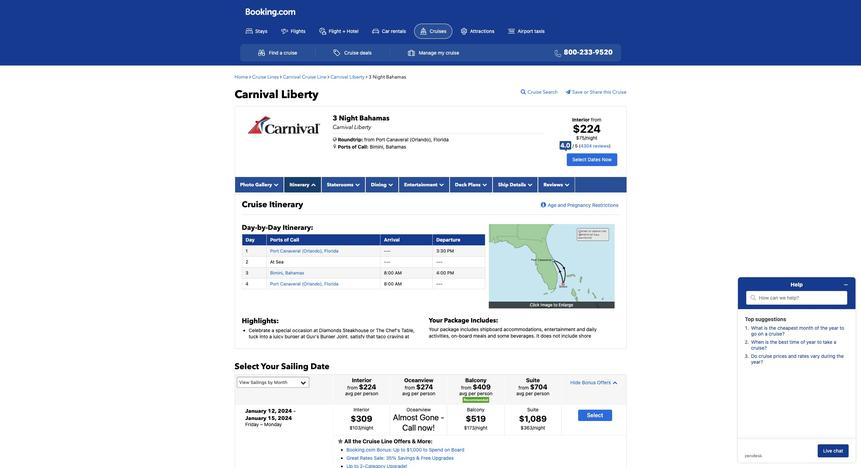 Task type: locate. For each thing, give the bounding box(es) containing it.
chevron down image left dining
[[353, 182, 360, 187]]

/ down "$519"
[[475, 425, 476, 431]]

2 chevron down image from the left
[[437, 182, 444, 187]]

port canaveral (orlando), florida down the ports of call
[[270, 248, 338, 254]]

8:00 for bimini, bahamas
[[384, 270, 394, 276]]

4.0
[[560, 142, 570, 149]]

3 for 3 night bahamas
[[369, 74, 371, 80]]

2 vertical spatial 3
[[246, 270, 248, 276]]

night for 3 night bahamas carnival liberty
[[339, 114, 358, 123]]

interior from $224 $75 / night
[[572, 117, 601, 141]]

chevron down image for deck plans
[[481, 182, 487, 187]]

1 vertical spatial bimini,
[[270, 270, 284, 276]]

0 vertical spatial –
[[293, 408, 296, 415]]

to right up
[[401, 447, 405, 453]]

night
[[373, 74, 385, 80], [339, 114, 358, 123]]

1 vertical spatial offers
[[394, 439, 411, 445]]

chevron down image inside deck plans dropdown button
[[481, 182, 487, 187]]

cruises link
[[414, 24, 452, 39]]

and right age
[[558, 202, 566, 208]]

0 vertical spatial night
[[373, 74, 385, 80]]

1 vertical spatial ports
[[270, 237, 283, 243]]

0 vertical spatial ports
[[338, 144, 351, 150]]

to
[[401, 447, 405, 453], [423, 447, 428, 453]]

per up the suite $1,089 $363 / night
[[525, 391, 533, 397]]

ports right map marker "image"
[[338, 144, 351, 150]]

chevron down image left ship
[[481, 182, 487, 187]]

0 horizontal spatial chevron up image
[[309, 182, 316, 187]]

balcony for from
[[465, 378, 486, 384]]

expenses,
[[528, 340, 551, 345]]

ports of call
[[270, 237, 299, 243]]

0 vertical spatial port canaveral (orlando), florida link
[[270, 248, 338, 254]]

bahamas
[[386, 74, 406, 80], [359, 114, 389, 123], [386, 144, 406, 150], [285, 270, 304, 276]]

craving
[[387, 334, 403, 340]]

great rates sale: 35% savings & free upgrades link
[[346, 456, 454, 461]]

0 vertical spatial line
[[317, 74, 326, 80]]

carnival up "roundtrip:"
[[333, 124, 353, 131]]

0 horizontal spatial not
[[553, 333, 560, 339]]

1 vertical spatial carnival liberty
[[235, 87, 319, 102]]

from left $274
[[405, 385, 415, 391]]

1 horizontal spatial night
[[373, 74, 385, 80]]

3 person from the left
[[477, 391, 492, 397]]

special
[[275, 328, 291, 334]]

chevron up image inside itinerary 'dropdown button'
[[309, 182, 316, 187]]

– right "friday"
[[260, 422, 263, 428]]

entertainment
[[544, 327, 575, 333]]

/ down the $309
[[361, 425, 362, 431]]

burger
[[285, 334, 299, 340]]

2 2024 from the top
[[278, 415, 292, 423]]

board
[[451, 447, 464, 453]]

0 vertical spatial carnival liberty
[[331, 74, 365, 80]]

1 cruise from the left
[[284, 50, 297, 56]]

0 vertical spatial pm
[[447, 248, 454, 254]]

offers right bonus
[[597, 380, 611, 386]]

liberty down cruise deals
[[350, 74, 365, 80]]

age
[[548, 202, 556, 208]]

0 vertical spatial $224
[[573, 122, 601, 135]]

0 vertical spatial balcony
[[465, 378, 486, 384]]

person up gone at bottom
[[420, 391, 435, 397]]

0 vertical spatial (orlando),
[[410, 137, 432, 142]]

0 vertical spatial bimini,
[[370, 144, 385, 150]]

call down almost
[[402, 423, 416, 433]]

canaveral for 4
[[280, 281, 301, 287]]

1 horizontal spatial &
[[416, 456, 420, 461]]

2 january from the top
[[245, 415, 266, 423]]

chevron down image inside the dining dropdown button
[[387, 182, 393, 187]]

1 vertical spatial port canaveral (orlando), florida
[[270, 281, 338, 287]]

person inside interior from $224 avg per person
[[363, 391, 378, 397]]

angle right image for home
[[249, 74, 251, 79]]

1 january from the top
[[245, 408, 266, 415]]

per inside interior from $224 avg per person
[[354, 391, 362, 397]]

a right "find"
[[280, 50, 282, 56]]

from inside oceanview from $274 avg per person
[[405, 385, 415, 391]]

interior inside "interior $309 $103 / night"
[[354, 407, 369, 413]]

chevron down image inside photo gallery dropdown button
[[272, 182, 279, 187]]

5 chevron down image from the left
[[563, 182, 569, 187]]

3 for 3
[[246, 270, 248, 276]]

person up recommended image
[[477, 391, 492, 397]]

and down shipboard
[[488, 333, 496, 339]]

does
[[541, 333, 552, 339]]

3 up 4
[[246, 270, 248, 276]]

3 up globe image
[[333, 114, 337, 123]]

0 horizontal spatial carnival liberty
[[235, 87, 319, 102]]

2 horizontal spatial select
[[587, 413, 603, 419]]

flight + hotel
[[329, 28, 359, 34]]

night inside the suite $1,089 $363 / night
[[534, 425, 545, 431]]

of for call
[[284, 237, 289, 243]]

board
[[459, 333, 472, 339]]

manage my cruise button
[[400, 46, 467, 59]]

per
[[354, 391, 362, 397], [411, 391, 419, 397], [468, 391, 476, 397], [525, 391, 533, 397]]

0 horizontal spatial cruise
[[284, 50, 297, 56]]

from up "interior $309 $103 / night"
[[347, 385, 358, 391]]

chevron down image left the deck
[[437, 182, 444, 187]]

1 port canaveral (orlando), florida from the top
[[270, 248, 338, 254]]

january up "friday"
[[245, 408, 266, 415]]

2 horizontal spatial 3
[[369, 74, 371, 80]]

night down "$519"
[[476, 425, 487, 431]]

includes:
[[471, 317, 498, 326]]

1 horizontal spatial bimini,
[[370, 144, 385, 150]]

$1,089
[[519, 414, 547, 424]]

cruise lines link
[[252, 74, 279, 80]]

spend
[[429, 447, 443, 453]]

3 chevron down image from the left
[[481, 182, 487, 187]]

2 person from the left
[[420, 391, 435, 397]]

0 horizontal spatial ports
[[270, 237, 283, 243]]

4 person from the left
[[534, 391, 549, 397]]

person up the suite $1,089 $363 / night
[[534, 391, 549, 397]]

avg inside oceanview from $274 avg per person
[[402, 391, 410, 397]]

1 vertical spatial oceanview
[[406, 407, 431, 413]]

night up "roundtrip:"
[[339, 114, 358, 123]]

2 port canaveral (orlando), florida link from the top
[[270, 281, 338, 287]]

beverages.
[[511, 333, 535, 339]]

balcony
[[465, 378, 486, 384], [467, 407, 485, 413]]

from for interior from $224 $75 / night
[[591, 117, 601, 123]]

oceanview inside oceanview almost gone - call now!
[[406, 407, 431, 413]]

1 vertical spatial balcony
[[467, 407, 485, 413]]

or up that
[[370, 328, 375, 334]]

3 angle right image from the left
[[328, 74, 329, 79]]

carnival down 'board'
[[455, 340, 473, 345]]

balcony $519 $173 / night
[[464, 407, 487, 431]]

2 vertical spatial your
[[261, 362, 279, 373]]

1 vertical spatial night
[[339, 114, 358, 123]]

cruise for find a cruise
[[284, 50, 297, 56]]

call:
[[358, 144, 368, 150]]

0 vertical spatial oceanview
[[404, 378, 433, 384]]

from inside interior from $224 avg per person
[[347, 385, 358, 391]]

1 horizontal spatial to
[[423, 447, 428, 453]]

age and pregnancy restrictions link
[[539, 202, 619, 209]]

2 cruise from the left
[[446, 50, 459, 56]]

night inside balcony $519 $173 / night
[[476, 425, 487, 431]]

2 avg from the left
[[402, 391, 410, 397]]

friday
[[245, 422, 259, 428]]

from right interior
[[591, 117, 601, 123]]

1 vertical spatial day
[[246, 237, 255, 243]]

select down (
[[572, 157, 586, 163]]

chevron down image inside reviews dropdown button
[[563, 182, 569, 187]]

1 vertical spatial suite
[[527, 407, 539, 413]]

angle right image for carnival cruise line
[[328, 74, 329, 79]]

chevron up image for itinerary
[[309, 182, 316, 187]]

suite inside the suite $1,089 $363 / night
[[527, 407, 539, 413]]

port down bimini, bahamas
[[270, 281, 279, 287]]

canaveral down bimini, bahamas
[[280, 281, 301, 287]]

oceanview inside oceanview from $274 avg per person
[[404, 378, 433, 384]]

chevron up image for hide bonus offers
[[611, 381, 617, 386]]

to up "free"
[[423, 447, 428, 453]]

2 vertical spatial (orlando),
[[302, 281, 323, 287]]

0 horizontal spatial select
[[235, 362, 259, 373]]

person for $274
[[420, 391, 435, 397]]

avg up "interior $309 $103 / night"
[[345, 391, 353, 397]]

select for dates
[[572, 157, 586, 163]]

2 am from the top
[[395, 281, 402, 287]]

/ left 5
[[572, 143, 574, 149]]

1 vertical spatial $224
[[359, 384, 376, 392]]

port canaveral (orlando), florida link down the ports of call
[[270, 248, 338, 254]]

1 am from the top
[[395, 270, 402, 276]]

steakhouse
[[343, 328, 369, 334]]

avg inside balcony from $409 avg per person
[[459, 391, 467, 397]]

liberty down carnival cruise line link
[[281, 87, 319, 102]]

not right are
[[568, 352, 575, 358]]

suite inside suite from $704 avg per person
[[526, 378, 540, 384]]

1 vertical spatial of
[[284, 237, 289, 243]]

3 inside 3 night bahamas carnival liberty
[[333, 114, 337, 123]]

chevron down image up the cruise itinerary
[[272, 182, 279, 187]]

per for $409
[[468, 391, 476, 397]]

chevron down image left reviews
[[526, 182, 532, 187]]

- inside oceanview almost gone - call now!
[[441, 413, 444, 423]]

deals
[[360, 50, 372, 56]]

pm for 4:00 pm
[[447, 270, 454, 276]]

from inside suite from $704 avg per person
[[518, 385, 529, 391]]

1 per from the left
[[354, 391, 362, 397]]

am
[[395, 270, 402, 276], [395, 281, 402, 287]]

1 vertical spatial canaveral
[[280, 248, 301, 254]]

of down day-by-day itinerary:
[[284, 237, 289, 243]]

1 horizontal spatial chevron up image
[[611, 381, 617, 386]]

paper plane image
[[566, 90, 572, 94]]

chevron up image left staterooms
[[309, 182, 316, 187]]

2 chevron down image from the left
[[387, 182, 393, 187]]

1 angle right image from the left
[[249, 74, 251, 79]]

entertainment
[[404, 182, 437, 188]]

0 horizontal spatial of
[[284, 237, 289, 243]]

2 port canaveral (orlando), florida from the top
[[270, 281, 338, 287]]

1 horizontal spatial offers
[[597, 380, 611, 386]]

booking.com bonus: up to $1,000 to spend on board link
[[346, 447, 464, 453]]

waters,
[[503, 346, 519, 352]]

/ down $1,089
[[533, 425, 534, 431]]

angle right image for carnival liberty
[[366, 74, 367, 79]]

$1,000
[[407, 447, 422, 453]]

chevron down image for ship details
[[526, 182, 532, 187]]

$363
[[521, 425, 533, 431]]

chevron down image inside ship details dropdown button
[[526, 182, 532, 187]]

avg left $704
[[516, 391, 524, 397]]

are
[[560, 352, 567, 358]]

january 12, 2024 – january 15, 2024 friday – monday
[[245, 408, 296, 428]]

0 horizontal spatial to
[[401, 447, 405, 453]]

interior
[[572, 117, 590, 123]]

per inside balcony from $409 avg per person
[[468, 391, 476, 397]]

itinerary:
[[283, 223, 313, 233]]

0 horizontal spatial $224
[[359, 384, 376, 392]]

chevron up image right bonus
[[611, 381, 617, 386]]

1 chevron down image from the left
[[272, 182, 279, 187]]

chevron down image for staterooms
[[353, 182, 360, 187]]

$224 inside interior from $224 $75 / night
[[573, 122, 601, 135]]

arrival
[[384, 237, 400, 243]]

night for 3 night bahamas
[[373, 74, 385, 80]]

by-
[[257, 223, 268, 233]]

age and pregnancy restrictions
[[548, 202, 619, 208]]

now!
[[418, 423, 435, 433]]

oceanview for gone
[[406, 407, 431, 413]]

1 vertical spatial &
[[416, 456, 420, 461]]

1 vertical spatial am
[[395, 281, 402, 287]]

info circle image
[[539, 202, 548, 209]]

4
[[246, 281, 248, 287]]

balcony inside balcony from $409 avg per person
[[465, 378, 486, 384]]

0 vertical spatial chevron up image
[[309, 182, 316, 187]]

photo gallery
[[240, 182, 272, 188]]

ports for ports of call: bimini, bahamas
[[338, 144, 351, 150]]

0 vertical spatial 8:00 am
[[384, 270, 402, 276]]

1 2024 from the top
[[278, 408, 292, 415]]

from for balcony from $409 avg per person
[[461, 385, 471, 391]]

4:00 pm
[[436, 270, 454, 276]]

3:30 pm
[[436, 248, 454, 254]]

avg for $274
[[402, 391, 410, 397]]

1 horizontal spatial cruise
[[446, 50, 459, 56]]

am for bimini, bahamas
[[395, 270, 402, 276]]

1 port canaveral (orlando), florida link from the top
[[270, 248, 338, 254]]

search image
[[521, 89, 528, 94]]

8:00 am for bimini, bahamas
[[384, 270, 402, 276]]

1 8:00 am from the top
[[384, 270, 402, 276]]

1 vertical spatial 3
[[333, 114, 337, 123]]

cruise inside find a cruise link
[[284, 50, 297, 56]]

person inside balcony from $409 avg per person
[[477, 391, 492, 397]]

a right "into" at the bottom left of the page
[[269, 334, 272, 340]]

itinerary up day-by-day itinerary:
[[269, 199, 303, 211]]

chevron down image for photo gallery
[[272, 182, 279, 187]]

$224 up "interior $309 $103 / night"
[[359, 384, 376, 392]]

chevron up image
[[309, 182, 316, 187], [611, 381, 617, 386]]

/ inside balcony $519 $173 / night
[[475, 425, 476, 431]]

night up 4304 reviews link
[[586, 135, 597, 141]]

great
[[346, 456, 359, 461]]

per for $224
[[354, 391, 362, 397]]

carnival liberty down lines
[[235, 87, 319, 102]]

the
[[353, 439, 361, 445]]

liberty up "roundtrip:"
[[354, 124, 371, 131]]

sailings
[[250, 380, 267, 386]]

interior inside interior from $224 avg per person
[[352, 378, 372, 384]]

port canaveral (orlando), florida link for 1
[[270, 248, 338, 254]]

1 vertical spatial 8:00 am
[[384, 281, 402, 287]]

& left "free"
[[416, 456, 420, 461]]

at down the table,
[[405, 334, 409, 340]]

balcony inside balcony $519 $173 / night
[[467, 407, 485, 413]]

4 per from the left
[[525, 391, 533, 397]]

per inside oceanview from $274 avg per person
[[411, 391, 419, 397]]

avg inside suite from $704 avg per person
[[516, 391, 524, 397]]

4 avg from the left
[[516, 391, 524, 397]]

from up ports of call: bimini, bahamas
[[364, 137, 375, 142]]

bimini,
[[370, 144, 385, 150], [270, 270, 284, 276]]

offers inside hide bonus offers link
[[597, 380, 611, 386]]

angle right image left carnival liberty link
[[328, 74, 329, 79]]

recommended image
[[463, 398, 489, 404]]

gallery
[[255, 182, 272, 188]]

3 right carnival liberty link
[[369, 74, 371, 80]]

1 horizontal spatial 3
[[333, 114, 337, 123]]

from inside interior from $224 $75 / night
[[591, 117, 601, 123]]

2 per from the left
[[411, 391, 419, 397]]

avg left $274
[[402, 391, 410, 397]]

drinks
[[465, 346, 478, 352]]

0 vertical spatial am
[[395, 270, 402, 276]]

$224 for interior from $224 avg per person
[[359, 384, 376, 392]]

4304
[[581, 143, 592, 149]]

day up the ports of call
[[268, 223, 281, 233]]

& up $1,000
[[412, 439, 416, 445]]

balcony up recommended image
[[465, 378, 486, 384]]

person inside oceanview from $274 avg per person
[[420, 391, 435, 397]]

january left 15,
[[245, 415, 266, 423]]

1 vertical spatial your
[[429, 327, 439, 333]]

person for $704
[[534, 391, 549, 397]]

233-
[[579, 48, 595, 57]]

(orlando), for 1
[[302, 248, 323, 254]]

beverages,
[[429, 346, 453, 352]]

find a cruise link
[[251, 46, 305, 59]]

select up view
[[235, 362, 259, 373]]

0 horizontal spatial 3
[[246, 270, 248, 276]]

chevron up image inside hide bonus offers link
[[611, 381, 617, 386]]

celebrate
[[249, 328, 270, 334]]

per up recommended image
[[468, 391, 476, 397]]

2 vertical spatial port
[[270, 281, 279, 287]]

and up shore
[[577, 327, 585, 333]]

of down "roundtrip:"
[[352, 144, 357, 150]]

chevron down image
[[272, 182, 279, 187], [437, 182, 444, 187]]

0 horizontal spatial bimini,
[[270, 270, 284, 276]]

cruise inside travel menu navigation
[[344, 50, 359, 56]]

4:00
[[436, 270, 446, 276]]

canaveral down the ports of call
[[280, 248, 301, 254]]

pm right 4:00
[[447, 270, 454, 276]]

0 horizontal spatial –
[[260, 422, 263, 428]]

per for $704
[[525, 391, 533, 397]]

bahamas inside 3 night bahamas carnival liberty
[[359, 114, 389, 123]]

port for 4
[[270, 281, 279, 287]]

chevron down image up age and pregnancy restrictions link
[[563, 182, 569, 187]]

/ for $519
[[475, 425, 476, 431]]

2 vertical spatial canaveral
[[280, 281, 301, 287]]

0 vertical spatial call
[[290, 237, 299, 243]]

0 vertical spatial offers
[[597, 380, 611, 386]]

1 horizontal spatial select
[[572, 157, 586, 163]]

1 horizontal spatial day
[[268, 223, 281, 233]]

balcony up "$519"
[[467, 407, 485, 413]]

3 per from the left
[[468, 391, 476, 397]]

offers up booking.com bonus: up to $1,000 to spend on board link
[[394, 439, 411, 445]]

avg for $409
[[459, 391, 467, 397]]

– right the 12,
[[293, 408, 296, 415]]

bimini, down at sea
[[270, 270, 284, 276]]

/ inside "interior $309 $103 / night"
[[361, 425, 362, 431]]

2 vertical spatial liberty
[[354, 124, 371, 131]]

/ for $309
[[361, 425, 362, 431]]

services,
[[552, 346, 572, 352]]

manage
[[419, 50, 437, 56]]

8:00 am
[[384, 270, 402, 276], [384, 281, 402, 287]]

suite down the fees
[[526, 378, 540, 384]]

chevron down image inside entertainment dropdown button
[[437, 182, 444, 187]]

a up juicy on the left of page
[[272, 328, 274, 334]]

bimini, right call:
[[370, 144, 385, 150]]

2024 right 15,
[[278, 415, 292, 423]]

port canaveral (orlando), florida link down bimini, bahamas "link"
[[270, 281, 338, 287]]

2 to from the left
[[423, 447, 428, 453]]

from inside balcony from $409 avg per person
[[461, 385, 471, 391]]

1 person from the left
[[363, 391, 378, 397]]

1 vertical spatial pm
[[447, 270, 454, 276]]

night inside 3 night bahamas carnival liberty
[[339, 114, 358, 123]]

per inside suite from $704 avg per person
[[525, 391, 533, 397]]

and down expenses,
[[533, 346, 542, 352]]

/
[[585, 135, 586, 141], [572, 143, 574, 149], [361, 425, 362, 431], [475, 425, 476, 431], [533, 425, 534, 431]]

night for $519
[[476, 425, 487, 431]]

1 vertical spatial 8:00
[[384, 281, 394, 287]]

9520
[[595, 48, 613, 57]]

port up the at
[[270, 248, 279, 254]]

cruise inside the manage my cruise dropdown button
[[446, 50, 459, 56]]

angle right image
[[249, 74, 251, 79], [280, 74, 282, 79], [328, 74, 329, 79], [366, 74, 367, 79]]

2024 right the 12,
[[278, 408, 292, 415]]

0 vertical spatial suite
[[526, 378, 540, 384]]

liberty
[[350, 74, 365, 80], [281, 87, 319, 102], [354, 124, 371, 131]]

1 horizontal spatial of
[[352, 144, 357, 150]]

1 horizontal spatial line
[[381, 439, 392, 445]]

line up the bonus:
[[381, 439, 392, 445]]

person up "interior $309 $103 / night"
[[363, 391, 378, 397]]

package
[[444, 317, 469, 326]]

/ inside interior from $224 $75 / night
[[585, 135, 586, 141]]

from left "$409"
[[461, 385, 471, 391]]

select for your
[[235, 362, 259, 373]]

0 horizontal spatial chevron down image
[[272, 182, 279, 187]]

daily
[[586, 327, 597, 333]]

select down hide bonus offers link
[[587, 413, 603, 419]]

2 vertical spatial florida
[[324, 281, 338, 287]]

deck plans button
[[450, 177, 493, 193]]

carnival liberty down "cruise deals" link
[[331, 74, 365, 80]]

0 vertical spatial itinerary
[[290, 182, 309, 188]]

person
[[363, 391, 378, 397], [420, 391, 435, 397], [477, 391, 492, 397], [534, 391, 549, 397]]

angle right image left 3 night bahamas
[[366, 74, 367, 79]]

1 8:00 from the top
[[384, 270, 394, 276]]

0 vertical spatial of
[[352, 144, 357, 150]]

/ for $1,089
[[533, 425, 534, 431]]

chevron down image for entertainment
[[437, 182, 444, 187]]

/ up 4.0 / 5 ( 4304 reviews )
[[585, 135, 586, 141]]

1 vertical spatial interior
[[354, 407, 369, 413]]

(orlando), for 4
[[302, 281, 323, 287]]

person inside suite from $704 avg per person
[[534, 391, 549, 397]]

day
[[268, 223, 281, 233], [246, 237, 255, 243]]

suite up $1,089
[[527, 407, 539, 413]]

2 8:00 am from the top
[[384, 281, 402, 287]]

2 8:00 from the top
[[384, 281, 394, 287]]

0 vertical spatial interior
[[352, 378, 372, 384]]

car
[[382, 28, 390, 34]]

1 vertical spatial not
[[568, 352, 575, 358]]

4 chevron down image from the left
[[526, 182, 532, 187]]

0 vertical spatial 3
[[369, 74, 371, 80]]

$224 up 4.0 / 5 ( 4304 reviews )
[[573, 122, 601, 135]]

per up "interior $309 $103 / night"
[[354, 391, 362, 397]]

1 chevron down image from the left
[[353, 182, 360, 187]]

ports for ports of call
[[270, 237, 283, 243]]

$224 inside interior from $224 avg per person
[[359, 384, 376, 392]]

of
[[352, 144, 357, 150], [284, 237, 289, 243]]

& inside booking.com bonus: up to $1,000 to spend on board great rates sale: 35% savings & free upgrades
[[416, 456, 420, 461]]

oceanview almost gone - call now!
[[393, 407, 444, 433]]

oceanview down "dining"
[[404, 378, 433, 384]]

4 angle right image from the left
[[366, 74, 367, 79]]

3 avg from the left
[[459, 391, 467, 397]]

oceanview up now!
[[406, 407, 431, 413]]

0 vertical spatial port canaveral (orlando), florida
[[270, 248, 338, 254]]

taco
[[376, 334, 386, 340]]

a inside navigation
[[280, 50, 282, 56]]

1 avg from the left
[[345, 391, 353, 397]]

2 angle right image from the left
[[280, 74, 282, 79]]

1 vertical spatial select
[[235, 362, 259, 373]]

1 vertical spatial liberty
[[281, 87, 319, 102]]

chevron down image
[[353, 182, 360, 187], [387, 182, 393, 187], [481, 182, 487, 187], [526, 182, 532, 187], [563, 182, 569, 187]]

canaveral for 1
[[280, 248, 301, 254]]

1 vertical spatial chevron up image
[[611, 381, 617, 386]]

per up almost
[[411, 391, 419, 397]]

night inside "interior $309 $103 / night"
[[362, 425, 373, 431]]

avg for $704
[[516, 391, 524, 397]]

avg inside interior from $224 avg per person
[[345, 391, 353, 397]]

find a cruise
[[269, 50, 297, 56]]

hide bonus offers link
[[563, 377, 624, 389]]

1 vertical spatial port canaveral (orlando), florida link
[[270, 281, 338, 287]]

from left $704
[[518, 385, 529, 391]]

chevron down image inside staterooms dropdown button
[[353, 182, 360, 187]]

angle right image for cruise lines
[[280, 74, 282, 79]]

0 vertical spatial a
[[280, 50, 282, 56]]

0 horizontal spatial night
[[339, 114, 358, 123]]

cruise right 'my'
[[446, 50, 459, 56]]

/ inside the suite $1,089 $363 / night
[[533, 425, 534, 431]]

cruise for manage my cruise
[[446, 50, 459, 56]]



Task type: describe. For each thing, give the bounding box(es) containing it.
itinerary inside itinerary 'dropdown button'
[[290, 182, 309, 188]]

upgrades
[[432, 456, 454, 461]]

port canaveral (orlando), florida for 1
[[270, 248, 338, 254]]

personal
[[508, 340, 527, 345]]

$75
[[576, 135, 585, 141]]

joint,
[[337, 334, 349, 340]]

select          dates now link
[[567, 154, 617, 166]]

rates
[[360, 456, 373, 461]]

or right save at right
[[584, 89, 589, 95]]

4304 reviews link
[[581, 143, 609, 149]]

interior for $309
[[354, 407, 369, 413]]

2 vertical spatial select
[[587, 413, 603, 419]]

or inside highlights: celebrate a special occasion at diamonds steakhouse or the chef's table, tuck into a juicy burger at guy's burger joint, satisfy that taco craving at blueiguana cantina.
[[370, 328, 375, 334]]

salon
[[520, 346, 532, 352]]

details
[[510, 182, 526, 188]]

table,
[[401, 328, 415, 334]]

$224 for interior from $224 $75 / night
[[573, 122, 601, 135]]

highlights:
[[242, 317, 279, 326]]

this
[[603, 89, 611, 95]]

+
[[342, 28, 345, 34]]

interior for from
[[352, 378, 372, 384]]

port canaveral (orlando), florida link for 4
[[270, 281, 338, 287]]

port for 1
[[270, 248, 279, 254]]

4.0 / 5 ( 4304 reviews )
[[560, 142, 611, 149]]

avg for $224
[[345, 391, 353, 397]]

balcony from $409 avg per person
[[459, 378, 492, 397]]

1 horizontal spatial carnival liberty
[[331, 74, 365, 80]]

and down spa
[[537, 352, 545, 358]]

0 horizontal spatial &
[[412, 439, 416, 445]]

your package includes: your package includes shipboard accommodations, entertainment and daily activities, on-board meals and some beverages. it does not include shore excursions, carnival live concerts, personal expenses, gratuities, alcoholic beverages, soft drinks or mineral waters, salon and spa services, room service or dining in specialty restaurants. government fees and taxes are not included.
[[429, 317, 608, 358]]

carnival inside 3 night bahamas carnival liberty
[[333, 124, 353, 131]]

carnival down "cruise deals" link
[[331, 74, 348, 80]]

1 vertical spatial line
[[381, 439, 392, 445]]

or right the service
[[603, 346, 608, 352]]

some
[[497, 333, 509, 339]]

photo gallery button
[[235, 177, 284, 193]]

1 horizontal spatial at
[[314, 328, 318, 334]]

all
[[344, 439, 351, 445]]

share
[[590, 89, 602, 95]]

service
[[586, 346, 602, 352]]

hide
[[570, 380, 581, 386]]

star image
[[338, 439, 343, 445]]

person for $409
[[477, 391, 492, 397]]

alcoholic
[[575, 340, 595, 345]]

hotel
[[347, 28, 359, 34]]

carnival liberty main content
[[231, 69, 630, 469]]

chevron down image for reviews
[[563, 182, 569, 187]]

0 horizontal spatial line
[[317, 74, 326, 80]]

from for roundtrip: from port canaveral (orlando), florida
[[364, 137, 375, 142]]

save or share this cruise
[[572, 89, 626, 95]]

cruise itinerary
[[242, 199, 303, 211]]

select your sailing date
[[235, 362, 329, 373]]

soft
[[455, 346, 463, 352]]

suite $1,089 $363 / night
[[519, 407, 547, 431]]

cruise deals link
[[326, 46, 379, 59]]

that
[[366, 334, 375, 340]]

diamonds
[[319, 328, 341, 334]]

/ inside 4.0 / 5 ( 4304 reviews )
[[572, 143, 574, 149]]

port canaveral (orlando), florida for 4
[[270, 281, 338, 287]]

chevron down image for dining
[[387, 182, 393, 187]]

up
[[393, 447, 400, 453]]

bimini, bahamas
[[270, 270, 304, 276]]

ship
[[498, 182, 509, 188]]

carnival liberty link
[[331, 74, 366, 80]]

stays
[[255, 28, 267, 34]]

the
[[376, 328, 384, 334]]

0 vertical spatial canaveral
[[386, 137, 408, 142]]

view
[[239, 380, 249, 386]]

1 horizontal spatial not
[[568, 352, 575, 358]]

pm for 3:30 pm
[[447, 248, 454, 254]]

home
[[235, 74, 248, 80]]

travel menu navigation
[[240, 44, 621, 61]]

pregnancy
[[567, 202, 591, 208]]

now
[[602, 157, 612, 163]]

all the cruise line offers & more:
[[343, 439, 433, 445]]

view sailings by month
[[239, 380, 287, 386]]

liberty inside 3 night bahamas carnival liberty
[[354, 124, 371, 131]]

1 to from the left
[[401, 447, 405, 453]]

0 vertical spatial florida
[[434, 137, 449, 142]]

5
[[575, 143, 578, 149]]

spa
[[543, 346, 551, 352]]

$173
[[464, 425, 475, 431]]

cruise itinerary map image
[[489, 224, 614, 308]]

booking.com
[[346, 447, 375, 453]]

ports of call: bimini, bahamas
[[338, 144, 406, 150]]

am for port canaveral (orlando), florida
[[395, 281, 402, 287]]

at sea
[[270, 259, 284, 265]]

into
[[260, 334, 268, 340]]

8:00 am for port canaveral (orlando), florida
[[384, 281, 402, 287]]

1 horizontal spatial –
[[293, 408, 296, 415]]

from for suite from $704 avg per person
[[518, 385, 529, 391]]

1 vertical spatial a
[[272, 328, 274, 334]]

2 horizontal spatial at
[[405, 334, 409, 340]]

plans
[[468, 182, 481, 188]]

stays link
[[240, 24, 273, 38]]

0 horizontal spatial call
[[290, 237, 299, 243]]

free
[[421, 456, 431, 461]]

suite for $1,089
[[527, 407, 539, 413]]

fees
[[526, 352, 536, 358]]

night inside interior from $224 $75 / night
[[586, 135, 597, 141]]

car rentals link
[[367, 24, 412, 38]]

night for $309
[[362, 425, 373, 431]]

0 vertical spatial port
[[376, 137, 385, 142]]

home link
[[235, 74, 248, 80]]

save or share this cruise link
[[566, 89, 626, 95]]

globe image
[[333, 137, 337, 142]]

0 vertical spatial liberty
[[350, 74, 365, 80]]

booking.com home image
[[246, 8, 295, 17]]

florida for 1
[[324, 248, 338, 254]]

1 vertical spatial itinerary
[[269, 199, 303, 211]]

by
[[268, 380, 273, 386]]

3 for 3 night bahamas carnival liberty
[[333, 114, 337, 123]]

select link
[[578, 410, 612, 422]]

person for $224
[[363, 391, 378, 397]]

flight + hotel link
[[314, 24, 364, 38]]

view sailings by month link
[[237, 377, 309, 388]]

carnival down cruise lines link
[[235, 87, 278, 102]]

activities,
[[429, 333, 450, 339]]

2 vertical spatial a
[[269, 334, 272, 340]]

burger
[[320, 334, 335, 340]]

8:00 for port canaveral (orlando), florida
[[384, 281, 394, 287]]

carnival cruise line image
[[247, 116, 321, 135]]

suite for from
[[526, 378, 540, 384]]

call inside oceanview almost gone - call now!
[[402, 423, 416, 433]]

dates
[[588, 157, 601, 163]]

2
[[246, 259, 248, 265]]

interior from $224 avg per person
[[345, 378, 378, 397]]

on-
[[451, 333, 459, 339]]

0 vertical spatial day
[[268, 223, 281, 233]]

of for call:
[[352, 144, 357, 150]]

balcony for $519
[[467, 407, 485, 413]]

restrictions
[[592, 202, 619, 208]]

save
[[572, 89, 583, 95]]

hide bonus offers
[[570, 380, 611, 386]]

booking.com bonus: up to $1,000 to spend on board great rates sale: 35% savings & free upgrades
[[346, 447, 464, 461]]

1
[[246, 248, 248, 254]]

occasion
[[292, 328, 312, 334]]

carnival inside the your package includes: your package includes shipboard accommodations, entertainment and daily activities, on-board meals and some beverages. it does not include shore excursions, carnival live concerts, personal expenses, gratuities, alcoholic beverages, soft drinks or mineral waters, salon and spa services, room service or dining in specialty restaurants. government fees and taxes are not included.
[[455, 340, 473, 345]]

from for interior from $224 avg per person
[[347, 385, 358, 391]]

12,
[[268, 408, 276, 415]]

800-233-9520 link
[[552, 48, 613, 58]]

map marker image
[[333, 144, 336, 149]]

oceanview for $274
[[404, 378, 433, 384]]

3 night bahamas
[[369, 74, 406, 80]]

day-by-day itinerary:
[[242, 223, 313, 233]]

from for oceanview from $274 avg per person
[[405, 385, 415, 391]]

0 vertical spatial your
[[429, 317, 442, 326]]

florida for 4
[[324, 281, 338, 287]]

or up restaurants.
[[479, 346, 484, 352]]

tuck
[[249, 334, 258, 340]]

accommodations,
[[504, 327, 543, 333]]

per for $274
[[411, 391, 419, 397]]

0 vertical spatial not
[[553, 333, 560, 339]]

flight
[[329, 28, 341, 34]]

excursions,
[[429, 340, 454, 345]]

0 horizontal spatial at
[[301, 334, 305, 340]]

night for $1,089
[[534, 425, 545, 431]]

gone
[[420, 413, 439, 423]]

carnival right lines
[[283, 74, 301, 80]]



Task type: vqa. For each thing, say whether or not it's contained in the screenshot.


